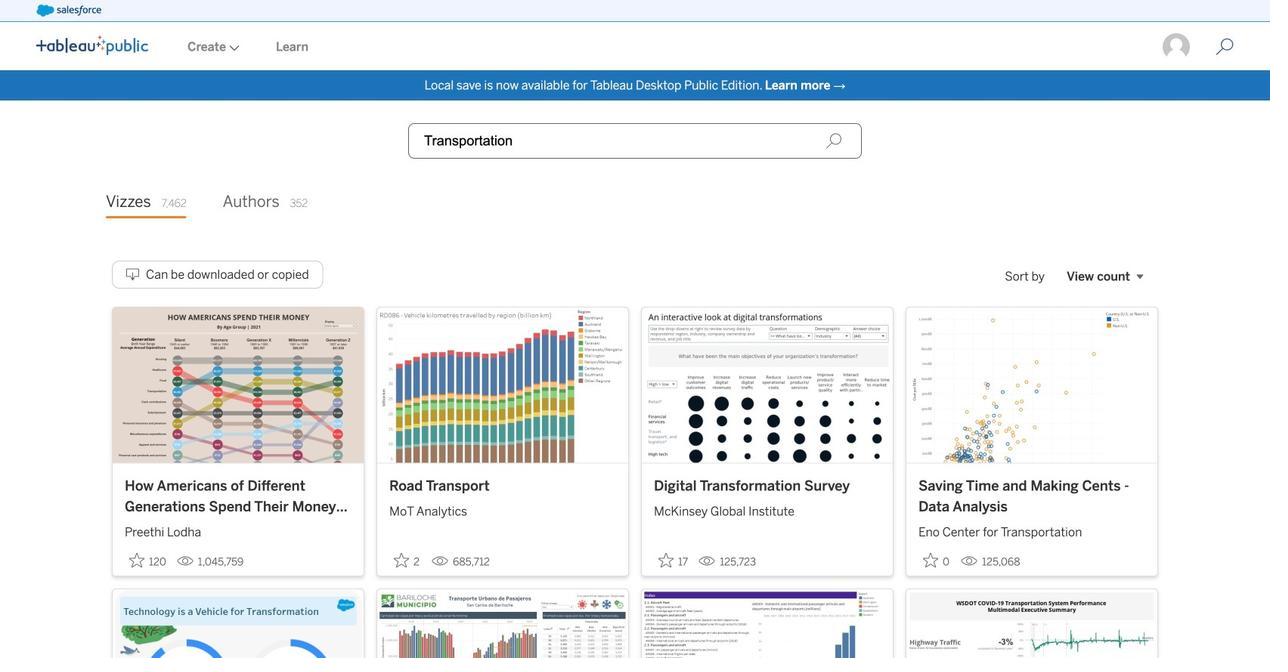 Task type: vqa. For each thing, say whether or not it's contained in the screenshot.
Make a copy ICON
no



Task type: locate. For each thing, give the bounding box(es) containing it.
add favorite image
[[394, 553, 409, 568], [923, 553, 938, 568]]

0 horizontal spatial add favorite image
[[394, 553, 409, 568]]

3 workbook thumbnail image from the left
[[642, 308, 893, 463]]

workbook thumbnail image for 1st add favorite button from the left
[[113, 308, 364, 463]]

go to search image
[[1197, 38, 1252, 56]]

2 add favorite image from the left
[[923, 553, 938, 568]]

tara.schultz image
[[1161, 32, 1191, 62]]

Add Favorite button
[[125, 549, 171, 573], [389, 549, 426, 573], [654, 549, 693, 573], [919, 549, 955, 573]]

1 horizontal spatial add favorite image
[[923, 553, 938, 568]]

4 workbook thumbnail image from the left
[[906, 308, 1157, 463]]

search image
[[826, 133, 842, 149]]

create image
[[226, 45, 240, 51]]

1 add favorite button from the left
[[125, 549, 171, 573]]

workbook thumbnail image for 4th add favorite button from left
[[906, 308, 1157, 463]]

2 workbook thumbnail image from the left
[[377, 308, 628, 463]]

salesforce logo image
[[36, 5, 101, 17]]

add favorite image
[[129, 553, 144, 568], [658, 553, 674, 568]]

1 workbook thumbnail image from the left
[[113, 308, 364, 463]]

0 horizontal spatial add favorite image
[[129, 553, 144, 568]]

workbook thumbnail image
[[113, 308, 364, 463], [377, 308, 628, 463], [642, 308, 893, 463], [906, 308, 1157, 463]]

1 add favorite image from the left
[[129, 553, 144, 568]]

1 horizontal spatial add favorite image
[[658, 553, 674, 568]]



Task type: describe. For each thing, give the bounding box(es) containing it.
4 add favorite button from the left
[[919, 549, 955, 573]]

3 add favorite button from the left
[[654, 549, 693, 573]]

workbook thumbnail image for 2nd add favorite button from the right
[[642, 308, 893, 463]]

Search input field
[[408, 123, 862, 159]]

workbook thumbnail image for 3rd add favorite button from the right
[[377, 308, 628, 463]]

1 add favorite image from the left
[[394, 553, 409, 568]]

2 add favorite image from the left
[[658, 553, 674, 568]]

2 add favorite button from the left
[[389, 549, 426, 573]]

logo image
[[36, 36, 148, 55]]



